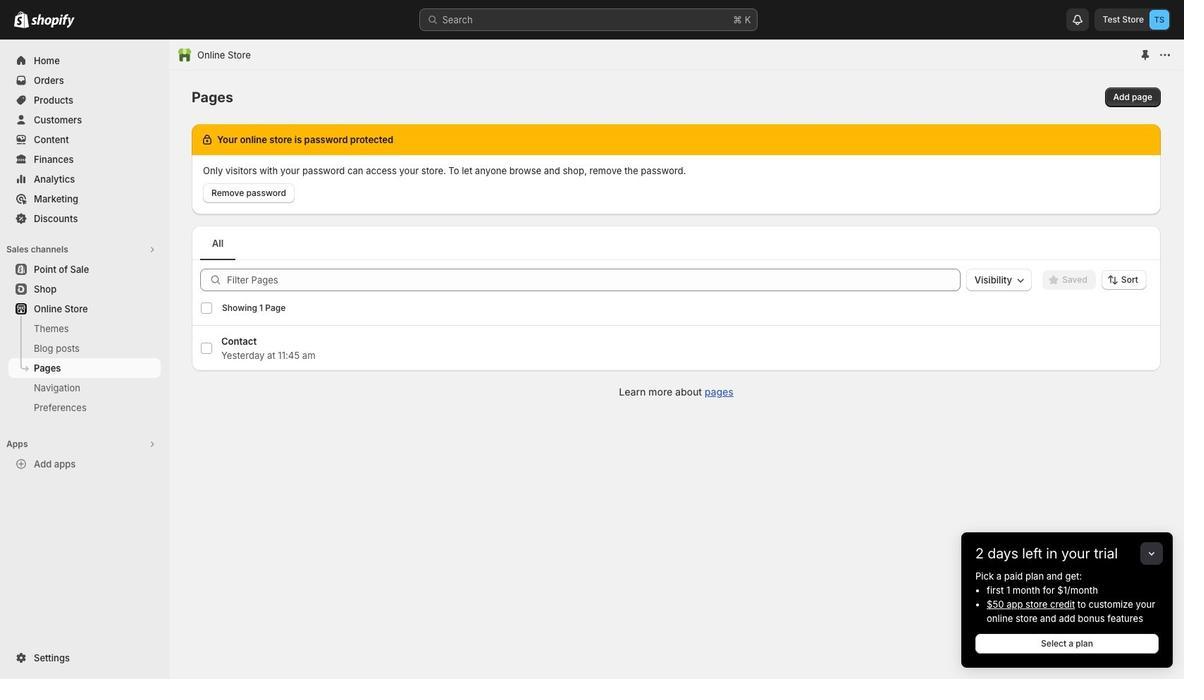 Task type: locate. For each thing, give the bounding box(es) containing it.
shopify image
[[14, 11, 29, 28]]



Task type: vqa. For each thing, say whether or not it's contained in the screenshot.
Test Store icon
yes



Task type: describe. For each thing, give the bounding box(es) containing it.
shopify image
[[31, 14, 75, 28]]

online store image
[[178, 48, 192, 62]]

test store image
[[1150, 10, 1170, 30]]



